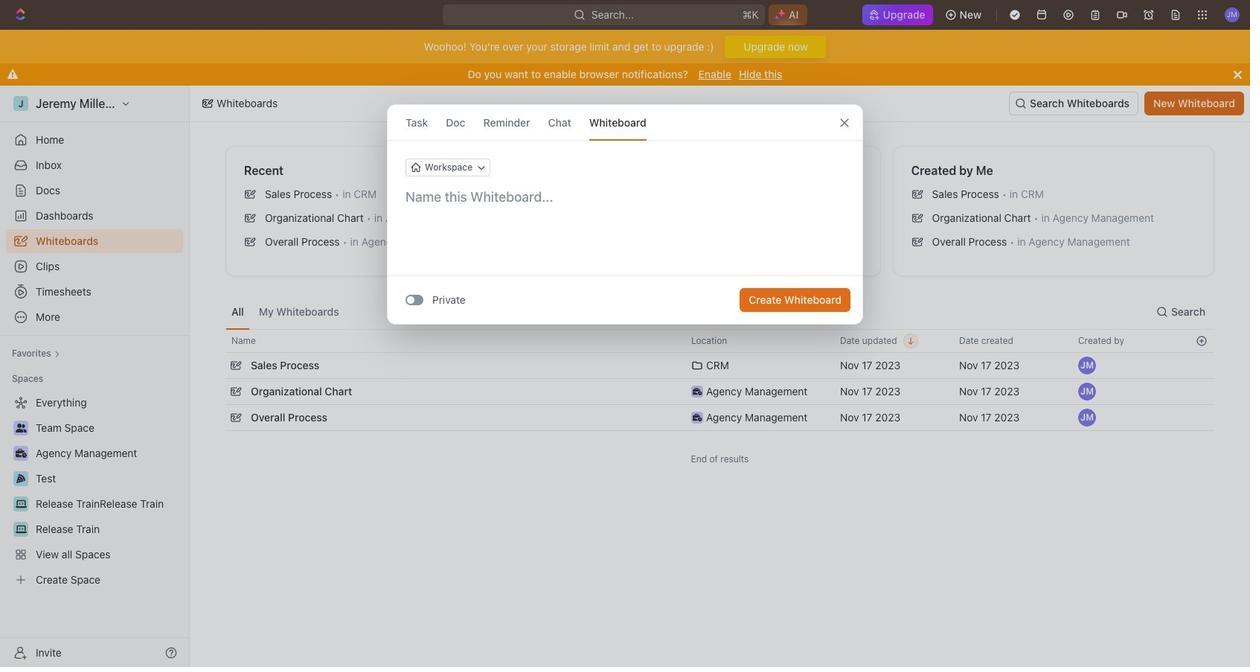 Task type: locate. For each thing, give the bounding box(es) containing it.
0 vertical spatial jeremy miller, , element
[[1079, 357, 1097, 374]]

1 row from the top
[[226, 329, 1215, 353]]

2 vertical spatial jeremy miller, , element
[[1079, 409, 1097, 427]]

2 vertical spatial cell
[[1189, 405, 1215, 430]]

3 row from the top
[[226, 377, 1215, 406]]

tree
[[6, 391, 183, 592]]

4 row from the top
[[226, 403, 1215, 433]]

0 vertical spatial business time image
[[693, 388, 702, 395]]

1 vertical spatial business time image
[[693, 414, 702, 421]]

row
[[226, 329, 1215, 353], [226, 351, 1215, 380], [226, 377, 1215, 406], [226, 403, 1215, 433]]

dialog
[[387, 104, 864, 325]]

2 jeremy miller, , element from the top
[[1079, 383, 1097, 401]]

1 business time image from the top
[[693, 388, 702, 395]]

1 vertical spatial jeremy miller, , element
[[1079, 383, 1097, 401]]

1 jeremy miller, , element from the top
[[1079, 357, 1097, 374]]

tab list
[[226, 294, 345, 329]]

3 jeremy miller, , element from the top
[[1079, 409, 1097, 427]]

table
[[226, 329, 1215, 433]]

business time image
[[693, 388, 702, 395], [693, 414, 702, 421]]

business time image for 2nd cell from the bottom of the page
[[693, 388, 702, 395]]

1 vertical spatial cell
[[1189, 379, 1215, 404]]

2 business time image from the top
[[693, 414, 702, 421]]

jeremy miller, , element for 2nd cell from the bottom of the page
[[1079, 383, 1097, 401]]

cell
[[1189, 353, 1215, 378], [1189, 379, 1215, 404], [1189, 405, 1215, 430]]

0 vertical spatial cell
[[1189, 353, 1215, 378]]

jeremy miller, , element
[[1079, 357, 1097, 374], [1079, 383, 1097, 401], [1079, 409, 1097, 427]]



Task type: vqa. For each thing, say whether or not it's contained in the screenshot.
the right business time icon
no



Task type: describe. For each thing, give the bounding box(es) containing it.
3 cell from the top
[[1189, 405, 1215, 430]]

2 row from the top
[[226, 351, 1215, 380]]

Name this Whiteboard... field
[[388, 188, 863, 206]]

jeremy miller, , element for 1st cell from the top of the page
[[1079, 357, 1097, 374]]

jeremy miller, , element for first cell from the bottom of the page
[[1079, 409, 1097, 427]]

2 cell from the top
[[1189, 379, 1215, 404]]

business time image for first cell from the bottom of the page
[[693, 414, 702, 421]]

tree inside 'sidebar' "navigation"
[[6, 391, 183, 592]]

sidebar navigation
[[0, 86, 190, 667]]

1 cell from the top
[[1189, 353, 1215, 378]]



